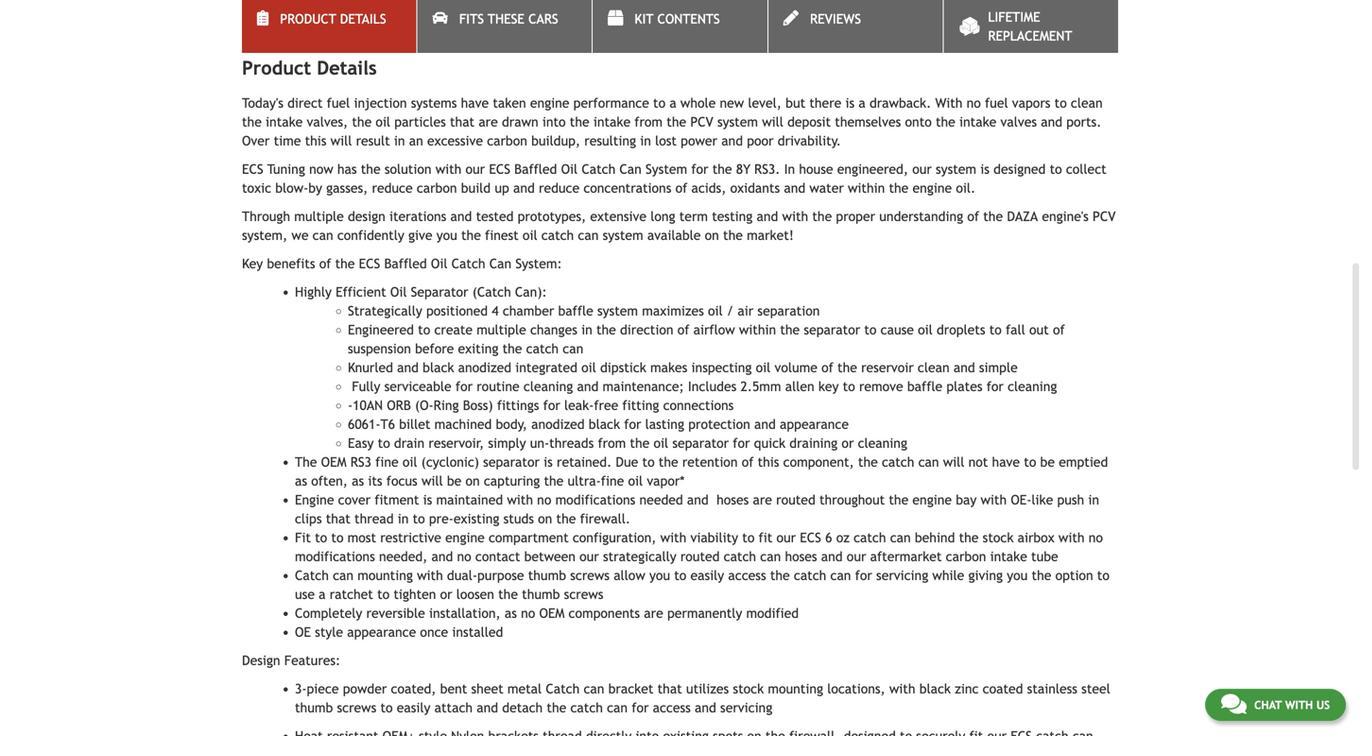 Task type: locate. For each thing, give the bounding box(es) containing it.
detach
[[502, 701, 543, 716]]

2 fuel from the left
[[985, 96, 1009, 111]]

oem left components
[[539, 606, 565, 621]]

with up market!
[[783, 209, 809, 224]]

1 horizontal spatial servicing
[[877, 568, 929, 583]]

thread
[[355, 512, 394, 527]]

daza engine's pcv
[[1007, 209, 1116, 224]]

can down oz
[[831, 568, 851, 583]]

oil inside highly efficient oil separator (catch can): strategically positioned 4 chamber baffle system maximizes oil / air separation engineered to create multiple changes in the direction of airflow within the separator to cause oil droplets to fall out of suspension before exiting the catch can knurled and black anodized integrated oil dipstick makes inspecting oil volume of the reservoir clean and simple fully serviceable for routine cleaning and maintenance; includes 2.5mm allen key to remove baffle plates for cleaning -10an orb (o-ring boss) fittings for leak-free fitting connections 6061-t6 billet machined body, anodized black for lasting protection and appearance easy to drain reservoir, simply un-threads from the oil separator for quick draining or cleaning the oem rs3 fine oil (cyclonic) separator is retained. due to the retention of this component, the catch can will not have to be emptied as often, as its focus will be on capturing the ultra-fine oil vapor* engine cover fitment is maintained with no modifications needed and  hoses are routed throughout the engine bay with oe-like push in clips that thread in to pre-existing studs on the firewall. fit to to most restrictive engine compartment configuration, with viability to fit our ecs 6 oz catch can behind the stock airbox with no modifications needed, and no contact between our strategically routed catch can hoses and our aftermarket carbon intake tube catch can mounting with dual-purpose thumb screws allow you to easily access the catch can for servicing while giving you the option to use a ratchet to tighten or loosen the thumb screws completely reversible installation, as no oem components are permanently modified oe style appearance once installed
[[390, 285, 407, 300]]

to right key
[[843, 379, 856, 394]]

of down maximizes
[[678, 322, 690, 338]]

0 horizontal spatial oil
[[390, 285, 407, 300]]

will down valves,
[[331, 133, 352, 148]]

today's direct fuel injection systems have taken engine performance to a whole new level, but there is a drawback. with no fuel vapors to clean the intake valves, the oil particles that are drawn into the intake from the pcv system will deposit themselves onto the intake valves and ports. over time this will result in an excessive carbon buildup, resulting in lost power and poor drivability.
[[242, 96, 1103, 148]]

0 vertical spatial oem
[[321, 455, 347, 470]]

0 horizontal spatial oem
[[321, 455, 347, 470]]

ratchet
[[330, 587, 373, 602]]

as down purpose
[[505, 606, 517, 621]]

with up studs
[[507, 493, 533, 508]]

in
[[394, 133, 405, 148], [640, 133, 651, 148], [582, 322, 593, 338], [1089, 493, 1100, 508], [398, 512, 409, 527]]

reduce down solution
[[372, 181, 413, 196]]

body,
[[496, 417, 528, 432]]

0 vertical spatial on
[[705, 228, 719, 243]]

0 horizontal spatial clean
[[918, 360, 950, 375]]

completely
[[295, 606, 362, 621]]

intake up giving
[[991, 549, 1028, 565]]

result
[[356, 133, 390, 148]]

catch down prototypes,
[[542, 228, 574, 243]]

no inside today's direct fuel injection systems have taken engine performance to a whole new level, but there is a drawback. with no fuel vapors to clean the intake valves, the oil particles that are drawn into the intake from the pcv system will deposit themselves onto the intake valves and ports. over time this will result in an excessive carbon buildup, resulting in lost power and poor drivability.
[[967, 96, 981, 111]]

1 vertical spatial access
[[653, 701, 691, 716]]

you down strategically
[[650, 568, 670, 583]]

1 horizontal spatial this
[[758, 455, 780, 470]]

1 vertical spatial have
[[992, 455, 1020, 470]]

0 horizontal spatial fuel
[[327, 96, 350, 111]]

to inside ecs tuning now has the solution with our ecs baffled oil catch can system for the 8y rs3. in house engineered, our system is designed to collect toxic blow-by gasses, reduce carbon build up and reduce concentrations of acids, oxidants and water within the engine oil.
[[1050, 162, 1063, 177]]

for inside the 3-piece powder coated, bent sheet metal catch can bracket that utilizes stock mounting locations, with black zinc coated stainless steel thumb screws to easily attach and detach the catch can for access and servicing
[[632, 701, 649, 716]]

cleaning down simple
[[1008, 379, 1058, 394]]

oil inside today's direct fuel injection systems have taken engine performance to a whole new level, but there is a drawback. with no fuel vapors to clean the intake valves, the oil particles that are drawn into the intake from the pcv system will deposit themselves onto the intake valves and ports. over time this will result in an excessive carbon buildup, resulting in lost power and poor drivability.
[[376, 114, 391, 130]]

within inside ecs tuning now has the solution with our ecs baffled oil catch can system for the 8y rs3. in house engineered, our system is designed to collect toxic blow-by gasses, reduce carbon build up and reduce concentrations of acids, oxidants and water within the engine oil.
[[848, 181, 885, 196]]

1 vertical spatial servicing
[[721, 701, 773, 716]]

be left emptied
[[1041, 455, 1055, 470]]

be up maintained
[[447, 474, 462, 489]]

1 vertical spatial product
[[242, 57, 311, 79]]

screws inside the 3-piece powder coated, bent sheet metal catch can bracket that utilizes stock mounting locations, with black zinc coated stainless steel thumb screws to easily attach and detach the catch can for access and servicing
[[337, 701, 377, 716]]

strategically
[[603, 549, 677, 565]]

appearance up draining
[[780, 417, 849, 432]]

have inside highly efficient oil separator (catch can): strategically positioned 4 chamber baffle system maximizes oil / air separation engineered to create multiple changes in the direction of airflow within the separator to cause oil droplets to fall out of suspension before exiting the catch can knurled and black anodized integrated oil dipstick makes inspecting oil volume of the reservoir clean and simple fully serviceable for routine cleaning and maintenance; includes 2.5mm allen key to remove baffle plates for cleaning -10an orb (o-ring boss) fittings for leak-free fitting connections 6061-t6 billet machined body, anodized black for lasting protection and appearance easy to drain reservoir, simply un-threads from the oil separator for quick draining or cleaning the oem rs3 fine oil (cyclonic) separator is retained. due to the retention of this component, the catch can will not have to be emptied as often, as its focus will be on capturing the ultra-fine oil vapor* engine cover fitment is maintained with no modifications needed and  hoses are routed throughout the engine bay with oe-like push in clips that thread in to pre-existing studs on the firewall. fit to to most restrictive engine compartment configuration, with viability to fit our ecs 6 oz catch can behind the stock airbox with no modifications needed, and no contact between our strategically routed catch can hoses and our aftermarket carbon intake tube catch can mounting with dual-purpose thumb screws allow you to easily access the catch can for servicing while giving you the option to use a ratchet to tighten or loosen the thumb screws completely reversible installation, as no oem components are permanently modified oe style appearance once installed
[[992, 455, 1020, 470]]

metal
[[508, 682, 542, 697]]

2 vertical spatial on
[[538, 512, 553, 527]]

free
[[594, 398, 619, 413]]

catch up use
[[295, 568, 329, 583]]

1 horizontal spatial modifications
[[556, 493, 636, 508]]

0 vertical spatial this
[[305, 133, 327, 148]]

vapor*
[[647, 474, 685, 489]]

of inside ecs tuning now has the solution with our ecs baffled oil catch can system for the 8y rs3. in house engineered, our system is designed to collect toxic blow-by gasses, reduce carbon build up and reduce concentrations of acids, oxidants and water within the engine oil.
[[676, 181, 688, 196]]

oil up strategically
[[390, 285, 407, 300]]

on down 'term' on the top of the page
[[705, 228, 719, 243]]

have inside today's direct fuel injection systems have taken engine performance to a whole new level, but there is a drawback. with no fuel vapors to clean the intake valves, the oil particles that are drawn into the intake from the pcv system will deposit themselves onto the intake valves and ports. over time this will result in an excessive carbon buildup, resulting in lost power and poor drivability.
[[461, 96, 489, 111]]

1 horizontal spatial clean
[[1071, 96, 1103, 111]]

the left ultra- on the bottom of page
[[544, 474, 564, 489]]

2 horizontal spatial carbon
[[946, 549, 987, 565]]

in down the fitment
[[398, 512, 409, 527]]

1 horizontal spatial on
[[538, 512, 553, 527]]

this down quick
[[758, 455, 780, 470]]

system inside ecs tuning now has the solution with our ecs baffled oil catch can system for the 8y rs3. in house engineered, our system is designed to collect toxic blow-by gasses, reduce carbon build up and reduce concentrations of acids, oxidants and water within the engine oil.
[[936, 162, 977, 177]]

0 vertical spatial stock
[[983, 531, 1014, 546]]

1 horizontal spatial oil
[[431, 256, 448, 271]]

2 horizontal spatial are
[[753, 493, 772, 508]]

0 horizontal spatial mounting
[[358, 568, 413, 583]]

fuel
[[327, 96, 350, 111], [985, 96, 1009, 111]]

the up result
[[352, 114, 372, 130]]

1 vertical spatial on
[[466, 474, 480, 489]]

can inside ecs tuning now has the solution with our ecs baffled oil catch can system for the 8y rs3. in house engineered, our system is designed to collect toxic blow-by gasses, reduce carbon build up and reduce concentrations of acids, oxidants and water within the engine oil.
[[620, 162, 642, 177]]

includes
[[688, 379, 737, 394]]

thumb inside the 3-piece powder coated, bent sheet metal catch can bracket that utilizes stock mounting locations, with black zinc coated stainless steel thumb screws to easily attach and detach the catch can for access and servicing
[[295, 701, 333, 716]]

1 horizontal spatial from
[[635, 114, 663, 130]]

the right detach
[[547, 701, 567, 716]]

1 vertical spatial modifications
[[295, 549, 375, 565]]

the left direction
[[597, 322, 616, 338]]

dipstick
[[600, 360, 647, 375]]

0 horizontal spatial are
[[479, 114, 498, 130]]

1 vertical spatial ecs
[[359, 256, 380, 271]]

separator down separation
[[804, 322, 861, 338]]

screws down the powder
[[337, 701, 377, 716]]

to left collect
[[1050, 162, 1063, 177]]

screws up components
[[564, 587, 604, 602]]

as
[[295, 474, 307, 489], [352, 474, 364, 489], [505, 606, 517, 621]]

ecs left 6
[[800, 531, 822, 546]]

catch
[[582, 162, 616, 177], [452, 256, 486, 271], [295, 568, 329, 583], [546, 682, 580, 697]]

with inside the 3-piece powder coated, bent sheet metal catch can bracket that utilizes stock mounting locations, with black zinc coated stainless steel thumb screws to easily attach and detach the catch can for access and servicing
[[890, 682, 916, 697]]

0 horizontal spatial within
[[739, 322, 776, 338]]

this inside today's direct fuel injection systems have taken engine performance to a whole new level, but there is a drawback. with no fuel vapors to clean the intake valves, the oil particles that are drawn into the intake from the pcv system will deposit themselves onto the intake valves and ports. over time this will result in an excessive carbon buildup, resulting in lost power and poor drivability.
[[305, 133, 327, 148]]

fuel up valves
[[985, 96, 1009, 111]]

of up highly
[[319, 256, 331, 271]]

airflow
[[694, 322, 735, 338]]

2 vertical spatial oil
[[390, 285, 407, 300]]

hoses
[[785, 549, 818, 565]]

carbon up iterations
[[417, 181, 457, 196]]

2 horizontal spatial on
[[705, 228, 719, 243]]

the down with
[[936, 114, 956, 130]]

2 vertical spatial black
[[920, 682, 951, 697]]

oem up often,
[[321, 455, 347, 470]]

components
[[569, 606, 640, 621]]

extensive
[[590, 209, 647, 224]]

1 horizontal spatial fuel
[[985, 96, 1009, 111]]

is inside ecs tuning now has the solution with our ecs baffled oil catch can system for the 8y rs3. in house engineered, our system is designed to collect toxic blow-by gasses, reduce carbon build up and reduce concentrations of acids, oxidants and water within the engine oil.
[[981, 162, 990, 177]]

engine
[[295, 493, 334, 508]]

the right into
[[570, 114, 590, 130]]

modifications down to to
[[295, 549, 375, 565]]

1 vertical spatial from
[[598, 436, 626, 451]]

0 horizontal spatial have
[[461, 96, 489, 111]]

a left the whole
[[670, 96, 677, 111]]

2 vertical spatial are
[[644, 606, 664, 621]]

and down in
[[784, 181, 806, 196]]

0 horizontal spatial this
[[305, 133, 327, 148]]

over
[[242, 133, 270, 148]]

anodized
[[458, 360, 512, 375], [532, 417, 585, 432]]

from up lost
[[635, 114, 663, 130]]

use
[[295, 587, 315, 602]]

while
[[933, 568, 965, 583]]

easily up permanently at the bottom of the page
[[691, 568, 725, 583]]

tube
[[1032, 549, 1059, 565]]

black down free
[[589, 417, 620, 432]]

0 vertical spatial product details
[[280, 11, 386, 26]]

0 horizontal spatial ecs
[[242, 162, 263, 177]]

fits
[[459, 11, 484, 26]]

0 vertical spatial can
[[620, 162, 642, 177]]

0 vertical spatial clean
[[1071, 96, 1103, 111]]

throughout
[[820, 493, 885, 508]]

multiple
[[294, 209, 344, 224], [477, 322, 526, 338]]

2 vertical spatial thumb
[[295, 701, 333, 716]]

3-
[[295, 682, 307, 697]]

direction
[[620, 322, 674, 338]]

2 vertical spatial screws
[[337, 701, 377, 716]]

reviews link
[[769, 0, 943, 53]]

design
[[242, 653, 280, 669]]

1 horizontal spatial are
[[644, 606, 664, 621]]

carbon inside highly efficient oil separator (catch can): strategically positioned 4 chamber baffle system maximizes oil / air separation engineered to create multiple changes in the direction of airflow within the separator to cause oil droplets to fall out of suspension before exiting the catch can knurled and black anodized integrated oil dipstick makes inspecting oil volume of the reservoir clean and simple fully serviceable for routine cleaning and maintenance; includes 2.5mm allen key to remove baffle plates for cleaning -10an orb (o-ring boss) fittings for leak-free fitting connections 6061-t6 billet machined body, anodized black for lasting protection and appearance easy to drain reservoir, simply un-threads from the oil separator for quick draining or cleaning the oem rs3 fine oil (cyclonic) separator is retained. due to the retention of this component, the catch can will not have to be emptied as often, as its focus will be on capturing the ultra-fine oil vapor* engine cover fitment is maintained with no modifications needed and  hoses are routed throughout the engine bay with oe-like push in clips that thread in to pre-existing studs on the firewall. fit to to most restrictive engine compartment configuration, with viability to fit our ecs 6 oz catch can behind the stock airbox with no modifications needed, and no contact between our strategically routed catch can hoses and our aftermarket carbon intake tube catch can mounting with dual-purpose thumb screws allow you to easily access the catch can for servicing while giving you the option to use a ratchet to tighten or loosen the thumb screws completely reversible installation, as no oem components are permanently modified oe style appearance once installed
[[946, 549, 987, 565]]

0 horizontal spatial you
[[437, 228, 457, 243]]

dual-
[[447, 568, 478, 583]]

and inside ecs tuning now has the solution with our ecs baffled oil catch can system for the 8y rs3. in house engineered, our system is designed to collect toxic blow-by gasses, reduce carbon build up and reduce concentrations of acids, oxidants and water within the engine oil.
[[784, 181, 806, 196]]

with inside ecs tuning now has the solution with our ecs baffled oil catch can system for the 8y rs3. in house engineered, our system is designed to collect toxic blow-by gasses, reduce carbon build up and reduce concentrations of acids, oxidants and water within the engine oil.
[[436, 162, 462, 177]]

to to
[[315, 531, 344, 546]]

catch
[[542, 228, 574, 243], [526, 341, 559, 357], [882, 455, 915, 470], [854, 531, 886, 546], [724, 549, 757, 565], [794, 568, 827, 583], [571, 701, 603, 716]]

0 vertical spatial carbon
[[487, 133, 528, 148]]

ring
[[434, 398, 459, 413]]

oe
[[295, 625, 311, 640]]

system inside today's direct fuel injection systems have taken engine performance to a whole new level, but there is a drawback. with no fuel vapors to clean the intake valves, the oil particles that are drawn into the intake from the pcv system will deposit themselves onto the intake valves and ports. over time this will result in an excessive carbon buildup, resulting in lost power and poor drivability.
[[718, 114, 758, 130]]

0 horizontal spatial black
[[423, 360, 454, 375]]

routed down component,
[[776, 493, 816, 508]]

reduce
[[372, 181, 413, 196], [539, 181, 580, 196]]

1 vertical spatial this
[[758, 455, 780, 470]]

that up the 'excessive'
[[450, 114, 475, 130]]

knurled
[[348, 360, 393, 375]]

access inside highly efficient oil separator (catch can): strategically positioned 4 chamber baffle system maximizes oil / air separation engineered to create multiple changes in the direction of airflow within the separator to cause oil droplets to fall out of suspension before exiting the catch can knurled and black anodized integrated oil dipstick makes inspecting oil volume of the reservoir clean and simple fully serviceable for routine cleaning and maintenance; includes 2.5mm allen key to remove baffle plates for cleaning -10an orb (o-ring boss) fittings for leak-free fitting connections 6061-t6 billet machined body, anodized black for lasting protection and appearance easy to drain reservoir, simply un-threads from the oil separator for quick draining or cleaning the oem rs3 fine oil (cyclonic) separator is retained. due to the retention of this component, the catch can will not have to be emptied as often, as its focus will be on capturing the ultra-fine oil vapor* engine cover fitment is maintained with no modifications needed and  hoses are routed throughout the engine bay with oe-like push in clips that thread in to pre-existing studs on the firewall. fit to to most restrictive engine compartment configuration, with viability to fit our ecs 6 oz catch can behind the stock airbox with no modifications needed, and no contact between our strategically routed catch can hoses and our aftermarket carbon intake tube catch can mounting with dual-purpose thumb screws allow you to easily access the catch can for servicing while giving you the option to use a ratchet to tighten or loosen the thumb screws completely reversible installation, as no oem components are permanently modified oe style appearance once installed
[[729, 568, 767, 583]]

1 horizontal spatial reduce
[[539, 181, 580, 196]]

1 horizontal spatial separator
[[804, 322, 861, 338]]

0 horizontal spatial routed
[[681, 549, 720, 565]]

our
[[466, 162, 485, 177], [913, 162, 932, 177], [777, 531, 796, 546], [580, 549, 599, 565], [847, 549, 867, 565]]

no right with
[[967, 96, 981, 111]]

modifications
[[556, 493, 636, 508], [295, 549, 375, 565]]

1 horizontal spatial be
[[1041, 455, 1055, 470]]

collect
[[1067, 162, 1107, 177]]

0 horizontal spatial modifications
[[295, 549, 375, 565]]

attach
[[435, 701, 473, 716]]

1 vertical spatial appearance
[[347, 625, 416, 640]]

catch up throughout
[[882, 455, 915, 470]]

pre-
[[429, 512, 454, 527]]

that up to to
[[326, 512, 351, 527]]

plates
[[947, 379, 983, 394]]

from inside highly efficient oil separator (catch can): strategically positioned 4 chamber baffle system maximizes oil / air separation engineered to create multiple changes in the direction of airflow within the separator to cause oil droplets to fall out of suspension before exiting the catch can knurled and black anodized integrated oil dipstick makes inspecting oil volume of the reservoir clean and simple fully serviceable for routine cleaning and maintenance; includes 2.5mm allen key to remove baffle plates for cleaning -10an orb (o-ring boss) fittings for leak-free fitting connections 6061-t6 billet machined body, anodized black for lasting protection and appearance easy to drain reservoir, simply un-threads from the oil separator for quick draining or cleaning the oem rs3 fine oil (cyclonic) separator is retained. due to the retention of this component, the catch can will not have to be emptied as often, as its focus will be on capturing the ultra-fine oil vapor* engine cover fitment is maintained with no modifications needed and  hoses are routed throughout the engine bay with oe-like push in clips that thread in to pre-existing studs on the firewall. fit to to most restrictive engine compartment configuration, with viability to fit our ecs 6 oz catch can behind the stock airbox with no modifications needed, and no contact between our strategically routed catch can hoses and our aftermarket carbon intake tube catch can mounting with dual-purpose thumb screws allow you to easily access the catch can for servicing while giving you the option to use a ratchet to tighten or loosen the thumb screws completely reversible installation, as no oem components are permanently modified oe style appearance once installed
[[598, 436, 626, 451]]

0 vertical spatial from
[[635, 114, 663, 130]]

oil down drain
[[403, 455, 417, 470]]

catch right oz
[[854, 531, 886, 546]]

studs
[[504, 512, 534, 527]]

0 horizontal spatial servicing
[[721, 701, 773, 716]]

engine up into
[[530, 96, 570, 111]]

1 horizontal spatial anodized
[[532, 417, 585, 432]]

0 horizontal spatial easily
[[397, 701, 431, 716]]

multiple inside through multiple design iterations and tested prototypes, extensive long term testing and with the proper understanding of the daza engine's pcv system, we can confidently give you the finest oil catch can system available on the market!
[[294, 209, 344, 224]]

screws left allow
[[570, 568, 610, 583]]

fine
[[601, 474, 624, 489]]

0 vertical spatial or
[[842, 436, 854, 451]]

a right use
[[319, 587, 326, 602]]

servicing inside highly efficient oil separator (catch can): strategically positioned 4 chamber baffle system maximizes oil / air separation engineered to create multiple changes in the direction of airflow within the separator to cause oil droplets to fall out of suspension before exiting the catch can knurled and black anodized integrated oil dipstick makes inspecting oil volume of the reservoir clean and simple fully serviceable for routine cleaning and maintenance; includes 2.5mm allen key to remove baffle plates for cleaning -10an orb (o-ring boss) fittings for leak-free fitting connections 6061-t6 billet machined body, anodized black for lasting protection and appearance easy to drain reservoir, simply un-threads from the oil separator for quick draining or cleaning the oem rs3 fine oil (cyclonic) separator is retained. due to the retention of this component, the catch can will not have to be emptied as often, as its focus will be on capturing the ultra-fine oil vapor* engine cover fitment is maintained with no modifications needed and  hoses are routed throughout the engine bay with oe-like push in clips that thread in to pre-existing studs on the firewall. fit to to most restrictive engine compartment configuration, with viability to fit our ecs 6 oz catch can behind the stock airbox with no modifications needed, and no contact between our strategically routed catch can hoses and our aftermarket carbon intake tube catch can mounting with dual-purpose thumb screws allow you to easily access the catch can for servicing while giving you the option to use a ratchet to tighten or loosen the thumb screws completely reversible installation, as no oem components are permanently modified oe style appearance once installed
[[877, 568, 929, 583]]

from inside today's direct fuel injection systems have taken engine performance to a whole new level, but there is a drawback. with no fuel vapors to clean the intake valves, the oil particles that are drawn into the intake from the pcv system will deposit themselves onto the intake valves and ports. over time this will result in an excessive carbon buildup, resulting in lost power and poor drivability.
[[635, 114, 663, 130]]

1 horizontal spatial black
[[589, 417, 620, 432]]

system up direction
[[598, 304, 638, 319]]

and
[[722, 133, 743, 148], [784, 181, 806, 196], [757, 209, 779, 224], [397, 360, 419, 375], [954, 360, 976, 375], [577, 379, 599, 394], [755, 417, 776, 432], [432, 549, 453, 565], [822, 549, 843, 565], [477, 701, 498, 716], [695, 701, 717, 716]]

1 horizontal spatial routed
[[776, 493, 816, 508]]

catch up integrated
[[526, 341, 559, 357]]

catch down resulting
[[582, 162, 616, 177]]

loosen
[[457, 587, 494, 602]]

0 horizontal spatial stock
[[733, 682, 764, 697]]

connections
[[663, 398, 734, 413]]

1 vertical spatial easily
[[397, 701, 431, 716]]

1 vertical spatial be
[[447, 474, 462, 489]]

system inside highly efficient oil separator (catch can): strategically positioned 4 chamber baffle system maximizes oil / air separation engineered to create multiple changes in the direction of airflow within the separator to cause oil droplets to fall out of suspension before exiting the catch can knurled and black anodized integrated oil dipstick makes inspecting oil volume of the reservoir clean and simple fully serviceable for routine cleaning and maintenance; includes 2.5mm allen key to remove baffle plates for cleaning -10an orb (o-ring boss) fittings for leak-free fitting connections 6061-t6 billet machined body, anodized black for lasting protection and appearance easy to drain reservoir, simply un-threads from the oil separator for quick draining or cleaning the oem rs3 fine oil (cyclonic) separator is retained. due to the retention of this component, the catch can will not have to be emptied as often, as its focus will be on capturing the ultra-fine oil vapor* engine cover fitment is maintained with no modifications needed and  hoses are routed throughout the engine bay with oe-like push in clips that thread in to pre-existing studs on the firewall. fit to to most restrictive engine compartment configuration, with viability to fit our ecs 6 oz catch can behind the stock airbox with no modifications needed, and no contact between our strategically routed catch can hoses and our aftermarket carbon intake tube catch can mounting with dual-purpose thumb screws allow you to easily access the catch can for servicing while giving you the option to use a ratchet to tighten or loosen the thumb screws completely reversible installation, as no oem components are permanently modified oe style appearance once installed
[[598, 304, 638, 319]]

catch inside the 3-piece powder coated, bent sheet metal catch can bracket that utilizes stock mounting locations, with black zinc coated stainless steel thumb screws to easily attach and detach the catch can for access and servicing
[[546, 682, 580, 697]]

1 horizontal spatial mounting
[[768, 682, 824, 697]]

mounting inside the 3-piece powder coated, bent sheet metal catch can bracket that utilizes stock mounting locations, with black zinc coated stainless steel thumb screws to easily attach and detach the catch can for access and servicing
[[768, 682, 824, 697]]

multiple up exiting
[[477, 322, 526, 338]]

key
[[819, 379, 839, 394]]

1 horizontal spatial within
[[848, 181, 885, 196]]

1 vertical spatial black
[[589, 417, 620, 432]]

0 vertical spatial ecs
[[242, 162, 263, 177]]

oil down lasting
[[654, 436, 669, 451]]

engine inside today's direct fuel injection systems have taken engine performance to a whole new level, but there is a drawback. with no fuel vapors to clean the intake valves, the oil particles that are drawn into the intake from the pcv system will deposit themselves onto the intake valves and ports. over time this will result in an excessive carbon buildup, resulting in lost power and poor drivability.
[[530, 96, 570, 111]]

0 vertical spatial mounting
[[358, 568, 413, 583]]

(catch
[[473, 285, 511, 300]]

1 horizontal spatial easily
[[691, 568, 725, 583]]

black inside the 3-piece powder coated, bent sheet metal catch can bracket that utilizes stock mounting locations, with black zinc coated stainless steel thumb screws to easily attach and detach the catch can for access and servicing
[[920, 682, 951, 697]]

0 horizontal spatial as
[[295, 474, 307, 489]]

1 vertical spatial are
[[753, 493, 772, 508]]

fuel up valves,
[[327, 96, 350, 111]]

clean up and ports.
[[1071, 96, 1103, 111]]

permanently
[[668, 606, 743, 621]]

0 vertical spatial easily
[[691, 568, 725, 583]]

an
[[409, 133, 423, 148]]

2 horizontal spatial oil
[[561, 162, 578, 177]]

and down 6
[[822, 549, 843, 565]]

systems
[[411, 96, 457, 111]]

you inside through multiple design iterations and tested prototypes, extensive long term testing and with the proper understanding of the daza engine's pcv system, we can confidently give you the finest oil catch can system available on the market!
[[437, 228, 457, 243]]

maintenance;
[[603, 379, 684, 394]]

1 horizontal spatial a
[[670, 96, 677, 111]]

like
[[1032, 493, 1054, 508]]

the down designed
[[984, 209, 1003, 224]]

0 horizontal spatial a
[[319, 587, 326, 602]]

with right bay
[[981, 493, 1007, 508]]

stainless
[[1028, 682, 1078, 697]]

now
[[309, 162, 333, 177]]

understanding
[[880, 209, 964, 224]]

stock right utilizes on the bottom right
[[733, 682, 764, 697]]

pcv
[[691, 114, 714, 130]]

chat with us link
[[1206, 689, 1347, 721]]

1 vertical spatial stock
[[733, 682, 764, 697]]

level,
[[748, 96, 782, 111]]

the down testing
[[723, 228, 743, 243]]

1 vertical spatial multiple
[[477, 322, 526, 338]]

droplets
[[937, 322, 986, 338]]

by
[[308, 181, 322, 196]]

1 horizontal spatial that
[[450, 114, 475, 130]]

oil up "separator"
[[431, 256, 448, 271]]

existing
[[454, 512, 500, 527]]

oem
[[321, 455, 347, 470], [539, 606, 565, 621]]

for down bracket
[[632, 701, 649, 716]]

the down engineered,
[[889, 181, 909, 196]]

makes inspecting
[[651, 360, 752, 375]]

details up injection
[[340, 11, 386, 26]]

for up boss)
[[456, 379, 473, 394]]

separator up retention in the bottom of the page
[[673, 436, 729, 451]]

access inside the 3-piece powder coated, bent sheet metal catch can bracket that utilizes stock mounting locations, with black zinc coated stainless steel thumb screws to easily attach and detach the catch can for access and servicing
[[653, 701, 691, 716]]

through multiple design iterations and tested prototypes, extensive long term testing and with the proper understanding of the daza engine's pcv system, we can confidently give you the finest oil catch can system available on the market!
[[242, 209, 1116, 243]]

is inside today's direct fuel injection systems have taken engine performance to a whole new level, but there is a drawback. with no fuel vapors to clean the intake valves, the oil particles that are drawn into the intake from the pcv system will deposit themselves onto the intake valves and ports. over time this will result in an excessive carbon buildup, resulting in lost power and poor drivability.
[[846, 96, 855, 111]]

1 vertical spatial product details
[[242, 57, 377, 79]]

catch inside highly efficient oil separator (catch can): strategically positioned 4 chamber baffle system maximizes oil / air separation engineered to create multiple changes in the direction of airflow within the separator to cause oil droplets to fall out of suspension before exiting the catch can knurled and black anodized integrated oil dipstick makes inspecting oil volume of the reservoir clean and simple fully serviceable for routine cleaning and maintenance; includes 2.5mm allen key to remove baffle plates for cleaning -10an orb (o-ring boss) fittings for leak-free fitting connections 6061-t6 billet machined body, anodized black for lasting protection and appearance easy to drain reservoir, simply un-threads from the oil separator for quick draining or cleaning the oem rs3 fine oil (cyclonic) separator is retained. due to the retention of this component, the catch can will not have to be emptied as often, as its focus will be on capturing the ultra-fine oil vapor* engine cover fitment is maintained with no modifications needed and  hoses are routed throughout the engine bay with oe-like push in clips that thread in to pre-existing studs on the firewall. fit to to most restrictive engine compartment configuration, with viability to fit our ecs 6 oz catch can behind the stock airbox with no modifications needed, and no contact between our strategically routed catch can hoses and our aftermarket carbon intake tube catch can mounting with dual-purpose thumb screws allow you to easily access the catch can for servicing while giving you the option to use a ratchet to tighten or loosen the thumb screws completely reversible installation, as no oem components are permanently modified oe style appearance once installed
[[295, 568, 329, 583]]

0 horizontal spatial reduce
[[372, 181, 413, 196]]

are down taken
[[479, 114, 498, 130]]

0 vertical spatial are
[[479, 114, 498, 130]]

changes
[[530, 322, 578, 338]]

catch inside ecs tuning now has the solution with our ecs baffled oil catch can system for the 8y rs3. in house engineered, our system is designed to collect toxic blow-by gasses, reduce carbon build up and reduce concentrations of acids, oxidants and water within the engine oil.
[[582, 162, 616, 177]]

no down the capturing
[[537, 493, 552, 508]]

valves,
[[307, 114, 348, 130]]

1 horizontal spatial ecs
[[359, 256, 380, 271]]

mounting left locations,
[[768, 682, 824, 697]]

1 horizontal spatial stock
[[983, 531, 1014, 546]]

1 horizontal spatial can
[[620, 162, 642, 177]]

leak-
[[565, 398, 594, 413]]

and up market!
[[757, 209, 779, 224]]

sheet
[[471, 682, 504, 697]]

1 vertical spatial mounting
[[768, 682, 824, 697]]

benefits
[[267, 256, 315, 271]]

modifications up firewall.
[[556, 493, 636, 508]]

you right giving
[[1007, 568, 1028, 583]]

product up the direct
[[280, 11, 336, 26]]

1 horizontal spatial multiple
[[477, 322, 526, 338]]

can up ratchet
[[333, 568, 354, 583]]

comments image
[[1222, 693, 1247, 716]]

house
[[799, 162, 834, 177]]

2 horizontal spatial black
[[920, 682, 951, 697]]

market!
[[747, 228, 794, 243]]

0 vertical spatial black
[[423, 360, 454, 375]]

within
[[848, 181, 885, 196], [739, 322, 776, 338]]

0 horizontal spatial on
[[466, 474, 480, 489]]

1 horizontal spatial appearance
[[780, 417, 849, 432]]

ecs inside ecs tuning now has the solution with our ecs baffled oil catch can system for the 8y rs3. in house engineered, our system is designed to collect toxic blow-by gasses, reduce carbon build up and reduce concentrations of acids, oxidants and water within the engine oil.
[[242, 162, 263, 177]]

baffle
[[908, 379, 943, 394]]

needed,
[[379, 549, 428, 565]]

routed down 'viability'
[[681, 549, 720, 565]]



Task type: vqa. For each thing, say whether or not it's contained in the screenshot.
the bottommost have
yes



Task type: describe. For each thing, give the bounding box(es) containing it.
in left an
[[394, 133, 405, 148]]

the up vapor*
[[659, 455, 679, 470]]

will down level,
[[762, 114, 784, 130]]

designed
[[994, 162, 1046, 177]]

to up reversible
[[377, 587, 390, 602]]

catch down hoses
[[794, 568, 827, 583]]

style
[[315, 625, 343, 640]]

the left 8y at the top right of the page
[[713, 162, 732, 177]]

quick
[[754, 436, 786, 451]]

for left leak-
[[543, 398, 561, 413]]

the right has
[[361, 162, 381, 177]]

give
[[408, 228, 433, 243]]

stock inside the 3-piece powder coated, bent sheet metal catch can bracket that utilizes stock mounting locations, with black zinc coated stainless steel thumb screws to easily attach and detach the catch can for access and servicing
[[733, 682, 764, 697]]

that inside today's direct fuel injection systems have taken engine performance to a whole new level, but there is a drawback. with no fuel vapors to clean the intake valves, the oil particles that are drawn into the intake from the pcv system will deposit themselves onto the intake valves and ports. over time this will result in an excessive carbon buildup, resulting in lost power and poor drivability.
[[450, 114, 475, 130]]

engine left bay
[[913, 493, 952, 508]]

carbon inside today's direct fuel injection systems have taken engine performance to a whole new level, but there is a drawback. with no fuel vapors to clean the intake valves, the oil particles that are drawn into the intake from the pcv system will deposit themselves onto the intake valves and ports. over time this will result in an excessive carbon buildup, resulting in lost power and poor drivability.
[[487, 133, 528, 148]]

for inside ecs tuning now has the solution with our ecs baffled oil catch can system for the 8y rs3. in house engineered, our system is designed to collect toxic blow-by gasses, reduce carbon build up and reduce concentrations of acids, oxidants and water within the engine oil.
[[692, 162, 709, 177]]

the up throughout
[[859, 455, 878, 470]]

to left cause
[[865, 322, 877, 338]]

of inside through multiple design iterations and tested prototypes, extensive long term testing and with the proper understanding of the daza engine's pcv system, we can confidently give you the finest oil catch can system available on the market!
[[968, 209, 980, 224]]

the up due
[[630, 436, 650, 451]]

positioned
[[426, 304, 488, 319]]

term
[[680, 209, 708, 224]]

installed
[[452, 625, 503, 640]]

to up 'oe-'
[[1024, 455, 1037, 470]]

fittings
[[497, 398, 539, 413]]

intake up time
[[266, 114, 303, 130]]

1 horizontal spatial cleaning
[[858, 436, 908, 451]]

a inside highly efficient oil separator (catch can): strategically positioned 4 chamber baffle system maximizes oil / air separation engineered to create multiple changes in the direction of airflow within the separator to cause oil droplets to fall out of suspension before exiting the catch can knurled and black anodized integrated oil dipstick makes inspecting oil volume of the reservoir clean and simple fully serviceable for routine cleaning and maintenance; includes 2.5mm allen key to remove baffle plates for cleaning -10an orb (o-ring boss) fittings for leak-free fitting connections 6061-t6 billet machined body, anodized black for lasting protection and appearance easy to drain reservoir, simply un-threads from the oil separator for quick draining or cleaning the oem rs3 fine oil (cyclonic) separator is retained. due to the retention of this component, the catch can will not have to be emptied as often, as its focus will be on capturing the ultra-fine oil vapor* engine cover fitment is maintained with no modifications needed and  hoses are routed throughout the engine bay with oe-like push in clips that thread in to pre-existing studs on the firewall. fit to to most restrictive engine compartment configuration, with viability to fit our ecs 6 oz catch can behind the stock airbox with no modifications needed, and no contact between our strategically routed catch can hoses and our aftermarket carbon intake tube catch can mounting with dual-purpose thumb screws allow you to easily access the catch can for servicing while giving you the option to use a ratchet to tighten or loosen the thumb screws completely reversible installation, as no oem components are permanently modified oe style appearance once installed
[[319, 587, 326, 602]]

0 horizontal spatial anodized
[[458, 360, 512, 375]]

is up pre-
[[423, 493, 432, 508]]

with inside through multiple design iterations and tested prototypes, extensive long term testing and with the proper understanding of the daza engine's pcv system, we can confidently give you the finest oil catch can system available on the market!
[[783, 209, 809, 224]]

key
[[242, 256, 263, 271]]

2 horizontal spatial as
[[505, 606, 517, 621]]

key benefits of the ecs baffled oil catch can system:
[[242, 256, 562, 271]]

0 horizontal spatial appearance
[[347, 625, 416, 640]]

and ports.
[[1041, 114, 1102, 130]]

1 vertical spatial anodized
[[532, 417, 585, 432]]

stock inside highly efficient oil separator (catch can): strategically positioned 4 chamber baffle system maximizes oil / air separation engineered to create multiple changes in the direction of airflow within the separator to cause oil droplets to fall out of suspension before exiting the catch can knurled and black anodized integrated oil dipstick makes inspecting oil volume of the reservoir clean and simple fully serviceable for routine cleaning and maintenance; includes 2.5mm allen key to remove baffle plates for cleaning -10an orb (o-ring boss) fittings for leak-free fitting connections 6061-t6 billet machined body, anodized black for lasting protection and appearance easy to drain reservoir, simply un-threads from the oil separator for quick draining or cleaning the oem rs3 fine oil (cyclonic) separator is retained. due to the retention of this component, the catch can will not have to be emptied as often, as its focus will be on capturing the ultra-fine oil vapor* engine cover fitment is maintained with no modifications needed and  hoses are routed throughout the engine bay with oe-like push in clips that thread in to pre-existing studs on the firewall. fit to to most restrictive engine compartment configuration, with viability to fit our ecs 6 oz catch can behind the stock airbox with no modifications needed, and no contact between our strategically routed catch can hoses and our aftermarket carbon intake tube catch can mounting with dual-purpose thumb screws allow you to easily access the catch can for servicing while giving you the option to use a ratchet to tighten or loosen the thumb screws completely reversible installation, as no oem components are permanently modified oe style appearance once installed
[[983, 531, 1014, 546]]

2 horizontal spatial you
[[1007, 568, 1028, 583]]

the down separation
[[780, 322, 800, 338]]

our right fit at the right bottom of page
[[777, 531, 796, 546]]

the down purpose
[[498, 587, 518, 602]]

iterations
[[390, 209, 447, 224]]

no up dual-
[[457, 549, 472, 565]]

to down strategically
[[674, 568, 687, 583]]

restrictive
[[380, 531, 442, 546]]

of right retention in the bottom of the page
[[742, 455, 754, 470]]

contents
[[658, 11, 720, 26]]

0 vertical spatial details
[[340, 11, 386, 26]]

0 horizontal spatial be
[[447, 474, 462, 489]]

simply un-
[[488, 436, 550, 451]]

with up strategically
[[661, 531, 687, 546]]

and inside through multiple design iterations and tested prototypes, extensive long term testing and with the proper understanding of the daza engine's pcv system, we can confidently give you the finest oil catch can system available on the market!
[[757, 209, 779, 224]]

easily inside highly efficient oil separator (catch can): strategically positioned 4 chamber baffle system maximizes oil / air separation engineered to create multiple changes in the direction of airflow within the separator to cause oil droplets to fall out of suspension before exiting the catch can knurled and black anodized integrated oil dipstick makes inspecting oil volume of the reservoir clean and simple fully serviceable for routine cleaning and maintenance; includes 2.5mm allen key to remove baffle plates for cleaning -10an orb (o-ring boss) fittings for leak-free fitting connections 6061-t6 billet machined body, anodized black for lasting protection and appearance easy to drain reservoir, simply un-threads from the oil separator for quick draining or cleaning the oem rs3 fine oil (cyclonic) separator is retained. due to the retention of this component, the catch can will not have to be emptied as often, as its focus will be on capturing the ultra-fine oil vapor* engine cover fitment is maintained with no modifications needed and  hoses are routed throughout the engine bay with oe-like push in clips that thread in to pre-existing studs on the firewall. fit to to most restrictive engine compartment configuration, with viability to fit our ecs 6 oz catch can behind the stock airbox with no modifications needed, and no contact between our strategically routed catch can hoses and our aftermarket carbon intake tube catch can mounting with dual-purpose thumb screws allow you to easily access the catch can for servicing while giving you the option to use a ratchet to tighten or loosen the thumb screws completely reversible installation, as no oem components are permanently modified oe style appearance once installed
[[691, 568, 725, 583]]

option
[[1056, 568, 1094, 583]]

no down purpose
[[521, 606, 535, 621]]

oil right cause
[[918, 322, 933, 338]]

in left lost
[[640, 133, 651, 148]]

for down the aftermarket
[[855, 568, 873, 583]]

0 vertical spatial screws
[[570, 568, 610, 583]]

in right push
[[1089, 493, 1100, 508]]

water
[[810, 181, 844, 196]]

long
[[651, 209, 676, 224]]

will right the focus
[[422, 474, 443, 489]]

will left not on the bottom
[[943, 455, 965, 470]]

the down tube
[[1032, 568, 1052, 583]]

lost
[[655, 133, 677, 148]]

0 vertical spatial thumb
[[528, 568, 566, 583]]

the right exiting
[[503, 341, 522, 357]]

2 horizontal spatial a
[[859, 96, 866, 111]]

cause
[[881, 322, 914, 338]]

intake down with
[[960, 114, 997, 130]]

the up efficient
[[335, 256, 355, 271]]

themselves
[[835, 114, 901, 130]]

1 horizontal spatial oem
[[539, 606, 565, 621]]

concentrations
[[584, 181, 672, 196]]

our up build in the left top of the page
[[466, 162, 485, 177]]

ecs inside highly efficient oil separator (catch can): strategically positioned 4 chamber baffle system maximizes oil / air separation engineered to create multiple changes in the direction of airflow within the separator to cause oil droplets to fall out of suspension before exiting the catch can knurled and black anodized integrated oil dipstick makes inspecting oil volume of the reservoir clean and simple fully serviceable for routine cleaning and maintenance; includes 2.5mm allen key to remove baffle plates for cleaning -10an orb (o-ring boss) fittings for leak-free fitting connections 6061-t6 billet machined body, anodized black for lasting protection and appearance easy to drain reservoir, simply un-threads from the oil separator for quick draining or cleaning the oem rs3 fine oil (cyclonic) separator is retained. due to the retention of this component, the catch can will not have to be emptied as often, as its focus will be on capturing the ultra-fine oil vapor* engine cover fitment is maintained with no modifications needed and  hoses are routed throughout the engine bay with oe-like push in clips that thread in to pre-existing studs on the firewall. fit to to most restrictive engine compartment configuration, with viability to fit our ecs 6 oz catch can behind the stock airbox with no modifications needed, and no contact between our strategically routed catch can hoses and our aftermarket carbon intake tube catch can mounting with dual-purpose thumb screws allow you to easily access the catch can for servicing while giving you the option to use a ratchet to tighten or loosen the thumb screws completely reversible installation, as no oem components are permanently modified oe style appearance once installed
[[800, 531, 822, 546]]

to inside the 3-piece powder coated, bent sheet metal catch can bracket that utilizes stock mounting locations, with black zinc coated stainless steel thumb screws to easily attach and detach the catch can for access and servicing
[[381, 701, 393, 716]]

direct
[[288, 96, 323, 111]]

1 vertical spatial oil
[[431, 256, 448, 271]]

once
[[420, 625, 448, 640]]

6061-
[[348, 417, 381, 432]]

onto
[[905, 114, 932, 130]]

intake inside highly efficient oil separator (catch can): strategically positioned 4 chamber baffle system maximizes oil / air separation engineered to create multiple changes in the direction of airflow within the separator to cause oil droplets to fall out of suspension before exiting the catch can knurled and black anodized integrated oil dipstick makes inspecting oil volume of the reservoir clean and simple fully serviceable for routine cleaning and maintenance; includes 2.5mm allen key to remove baffle plates for cleaning -10an orb (o-ring boss) fittings for leak-free fitting connections 6061-t6 billet machined body, anodized black for lasting protection and appearance easy to drain reservoir, simply un-threads from the oil separator for quick draining or cleaning the oem rs3 fine oil (cyclonic) separator is retained. due to the retention of this component, the catch can will not have to be emptied as often, as its focus will be on capturing the ultra-fine oil vapor* engine cover fitment is maintained with no modifications needed and  hoses are routed throughout the engine bay with oe-like push in clips that thread in to pre-existing studs on the firewall. fit to to most restrictive engine compartment configuration, with viability to fit our ecs 6 oz catch can behind the stock airbox with no modifications needed, and no contact between our strategically routed catch can hoses and our aftermarket carbon intake tube catch can mounting with dual-purpose thumb screws allow you to easily access the catch can for servicing while giving you the option to use a ratchet to tighten or loosen the thumb screws completely reversible installation, as no oem components are permanently modified oe style appearance once installed
[[991, 549, 1028, 565]]

and down utilizes on the bottom right
[[695, 701, 717, 716]]

finest oil
[[485, 228, 538, 243]]

intake down performance
[[594, 114, 631, 130]]

taken
[[493, 96, 526, 111]]

1 horizontal spatial or
[[842, 436, 854, 451]]

the down hoses
[[771, 568, 790, 583]]

carbon inside ecs tuning now has the solution with our ecs baffled oil catch can system for the 8y rs3. in house engineered, our system is designed to collect toxic blow-by gasses, reduce carbon build up and reduce concentrations of acids, oxidants and water within the engine oil.
[[417, 181, 457, 196]]

0 horizontal spatial separator
[[673, 436, 729, 451]]

particles
[[395, 114, 446, 130]]

clean inside highly efficient oil separator (catch can): strategically positioned 4 chamber baffle system maximizes oil / air separation engineered to create multiple changes in the direction of airflow within the separator to cause oil droplets to fall out of suspension before exiting the catch can knurled and black anodized integrated oil dipstick makes inspecting oil volume of the reservoir clean and simple fully serviceable for routine cleaning and maintenance; includes 2.5mm allen key to remove baffle plates for cleaning -10an orb (o-ring boss) fittings for leak-free fitting connections 6061-t6 billet machined body, anodized black for lasting protection and appearance easy to drain reservoir, simply un-threads from the oil separator for quick draining or cleaning the oem rs3 fine oil (cyclonic) separator is retained. due to the retention of this component, the catch can will not have to be emptied as often, as its focus will be on capturing the ultra-fine oil vapor* engine cover fitment is maintained with no modifications needed and  hoses are routed throughout the engine bay with oe-like push in clips that thread in to pre-existing studs on the firewall. fit to to most restrictive engine compartment configuration, with viability to fit our ecs 6 oz catch can behind the stock airbox with no modifications needed, and no contact between our strategically routed catch can hoses and our aftermarket carbon intake tube catch can mounting with dual-purpose thumb screws allow you to easily access the catch can for servicing while giving you the option to use a ratchet to tighten or loosen the thumb screws completely reversible installation, as no oem components are permanently modified oe style appearance once installed
[[918, 360, 950, 375]]

ecs baffled
[[489, 162, 557, 177]]

this inside highly efficient oil separator (catch can): strategically positioned 4 chamber baffle system maximizes oil / air separation engineered to create multiple changes in the direction of airflow within the separator to cause oil droplets to fall out of suspension before exiting the catch can knurled and black anodized integrated oil dipstick makes inspecting oil volume of the reservoir clean and simple fully serviceable for routine cleaning and maintenance; includes 2.5mm allen key to remove baffle plates for cleaning -10an orb (o-ring boss) fittings for leak-free fitting connections 6061-t6 billet machined body, anodized black for lasting protection and appearance easy to drain reservoir, simply un-threads from the oil separator for quick draining or cleaning the oem rs3 fine oil (cyclonic) separator is retained. due to the retention of this component, the catch can will not have to be emptied as often, as its focus will be on capturing the ultra-fine oil vapor* engine cover fitment is maintained with no modifications needed and  hoses are routed throughout the engine bay with oe-like push in clips that thread in to pre-existing studs on the firewall. fit to to most restrictive engine compartment configuration, with viability to fit our ecs 6 oz catch can behind the stock airbox with no modifications needed, and no contact between our strategically routed catch can hoses and our aftermarket carbon intake tube catch can mounting with dual-purpose thumb screws allow you to easily access the catch can for servicing while giving you the option to use a ratchet to tighten or loosen the thumb screws completely reversible installation, as no oem components are permanently modified oe style appearance once installed
[[758, 455, 780, 470]]

the down and tested in the top left of the page
[[461, 228, 481, 243]]

deposit
[[788, 114, 831, 130]]

rs3 fine
[[351, 455, 399, 470]]

bay
[[956, 493, 977, 508]]

1 horizontal spatial you
[[650, 568, 670, 583]]

system:
[[516, 256, 562, 271]]

poor
[[747, 133, 774, 148]]

the left firewall.
[[557, 512, 576, 527]]

the up over
[[242, 114, 262, 130]]

servicing inside the 3-piece powder coated, bent sheet metal catch can bracket that utilizes stock mounting locations, with black zinc coated stainless steel thumb screws to easily attach and detach the catch can for access and servicing
[[721, 701, 773, 716]]

available
[[648, 228, 701, 243]]

and down sheet
[[477, 701, 498, 716]]

catch down 'viability'
[[724, 549, 757, 565]]

on inside through multiple design iterations and tested prototypes, extensive long term testing and with the proper understanding of the daza engine's pcv system, we can confidently give you the finest oil catch can system available on the market!
[[705, 228, 719, 243]]

can down the extensive
[[578, 228, 599, 243]]

separation
[[758, 304, 820, 319]]

1 fuel from the left
[[327, 96, 350, 111]]

whole
[[681, 96, 716, 111]]

testing
[[712, 209, 753, 224]]

gasses,
[[326, 181, 368, 196]]

and tested
[[451, 209, 514, 224]]

excessive
[[427, 133, 483, 148]]

our up understanding
[[913, 162, 932, 177]]

tighten
[[394, 587, 436, 602]]

the down bay
[[959, 531, 979, 546]]

purpose
[[478, 568, 524, 583]]

2 reduce from the left
[[539, 181, 580, 196]]

orb
[[387, 398, 411, 413]]

0 vertical spatial product
[[280, 11, 336, 26]]

to up restrictive
[[413, 512, 425, 527]]

0 vertical spatial appearance
[[780, 417, 849, 432]]

power
[[681, 133, 718, 148]]

and up serviceable
[[397, 360, 419, 375]]

to up and ports.
[[1055, 96, 1067, 111]]

of right out
[[1053, 322, 1065, 338]]

for left quick
[[733, 436, 750, 451]]

can behind
[[890, 531, 955, 546]]

the up lost
[[667, 114, 687, 130]]

0 vertical spatial modifications
[[556, 493, 636, 508]]

can down bracket
[[607, 701, 628, 716]]

with up tighten
[[417, 568, 443, 583]]

for down simple
[[987, 379, 1004, 394]]

between
[[524, 549, 576, 565]]

to right due
[[643, 455, 655, 470]]

can right we
[[313, 228, 333, 243]]

component,
[[784, 455, 855, 470]]

maximizes
[[642, 304, 704, 319]]

and inside today's direct fuel injection systems have taken engine performance to a whole new level, but there is a drawback. with no fuel vapors to clean the intake valves, the oil particles that are drawn into the intake from the pcv system will deposit themselves onto the intake valves and ports. over time this will result in an excessive carbon buildup, resulting in lost power and poor drivability.
[[722, 133, 743, 148]]

in right changes
[[582, 322, 593, 338]]

the inside the 3-piece powder coated, bent sheet metal catch can bracket that utilizes stock mounting locations, with black zinc coated stainless steel thumb screws to easily attach and detach the catch can for access and servicing
[[547, 701, 567, 716]]

us
[[1317, 699, 1330, 712]]

zinc
[[955, 682, 979, 697]]

locations,
[[828, 682, 886, 697]]

oil inside ecs tuning now has the solution with our ecs baffled oil catch can system for the 8y rs3. in house engineered, our system is designed to collect toxic blow-by gasses, reduce carbon build up and reduce concentrations of acids, oxidants and water within the engine oil.
[[561, 162, 578, 177]]

1 vertical spatial details
[[317, 57, 377, 79]]

into
[[543, 114, 566, 130]]

catch inside through multiple design iterations and tested prototypes, extensive long term testing and with the proper understanding of the daza engine's pcv system, we can confidently give you the finest oil catch can system available on the market!
[[542, 228, 574, 243]]

remove
[[860, 379, 904, 394]]

of up key
[[822, 360, 834, 375]]

threads
[[550, 436, 594, 451]]

with left 'us' at the bottom
[[1286, 699, 1314, 712]]

0 vertical spatial separator
[[804, 322, 861, 338]]

can):
[[515, 285, 547, 300]]

to down the 't6'
[[378, 436, 390, 451]]

catch up '(catch'
[[452, 256, 486, 271]]

efficient
[[336, 285, 386, 300]]

these
[[488, 11, 525, 26]]

giving
[[969, 568, 1003, 583]]

engine down existing
[[446, 531, 485, 546]]

oz
[[837, 531, 850, 546]]

0 horizontal spatial or
[[440, 587, 453, 602]]

allow
[[614, 568, 646, 583]]

lifetime replacement
[[988, 9, 1073, 43]]

engine inside ecs tuning now has the solution with our ecs baffled oil catch can system for the 8y rs3. in house engineered, our system is designed to collect toxic blow-by gasses, reduce carbon build up and reduce concentrations of acids, oxidants and water within the engine oil.
[[913, 181, 952, 196]]

rs3.
[[755, 162, 781, 177]]

product details link
[[242, 0, 417, 53]]

oil left the /
[[708, 304, 723, 319]]

features:
[[284, 653, 341, 669]]

and  hoses
[[687, 493, 749, 508]]

to up before
[[418, 322, 430, 338]]

to left fall
[[990, 322, 1002, 338]]

routine
[[477, 379, 520, 394]]

no up option on the bottom right of the page
[[1089, 531, 1103, 546]]

lifetime replacement link
[[944, 0, 1119, 53]]

reservoir,
[[429, 436, 484, 451]]

to up lost
[[653, 96, 666, 111]]

that inside highly efficient oil separator (catch can): strategically positioned 4 chamber baffle system maximizes oil / air separation engineered to create multiple changes in the direction of airflow within the separator to cause oil droplets to fall out of suspension before exiting the catch can knurled and black anodized integrated oil dipstick makes inspecting oil volume of the reservoir clean and simple fully serviceable for routine cleaning and maintenance; includes 2.5mm allen key to remove baffle plates for cleaning -10an orb (o-ring boss) fittings for leak-free fitting connections 6061-t6 billet machined body, anodized black for lasting protection and appearance easy to drain reservoir, simply un-threads from the oil separator for quick draining or cleaning the oem rs3 fine oil (cyclonic) separator is retained. due to the retention of this component, the catch can will not have to be emptied as often, as its focus will be on capturing the ultra-fine oil vapor* engine cover fitment is maintained with no modifications needed and  hoses are routed throughout the engine bay with oe-like push in clips that thread in to pre-existing studs on the firewall. fit to to most restrictive engine compartment configuration, with viability to fit our ecs 6 oz catch can behind the stock airbox with no modifications needed, and no contact between our strategically routed catch can hoses and our aftermarket carbon intake tube catch can mounting with dual-purpose thumb screws allow you to easily access the catch can for servicing while giving you the option to use a ratchet to tighten or loosen the thumb screws completely reversible installation, as no oem components are permanently modified oe style appearance once installed
[[326, 512, 351, 527]]

the down water
[[813, 209, 832, 224]]

1 reduce from the left
[[372, 181, 413, 196]]

are inside today's direct fuel injection systems have taken engine performance to a whole new level, but there is a drawback. with no fuel vapors to clean the intake valves, the oil particles that are drawn into the intake from the pcv system will deposit themselves onto the intake valves and ports. over time this will result in an excessive carbon buildup, resulting in lost power and poor drivability.
[[479, 114, 498, 130]]

0 horizontal spatial can
[[490, 256, 512, 271]]

fits these cars link
[[418, 0, 592, 53]]

create
[[434, 322, 473, 338]]

1 vertical spatial thumb
[[522, 587, 560, 602]]

oil down due
[[628, 474, 643, 489]]

fit
[[295, 531, 311, 546]]

for down fitting
[[624, 417, 642, 432]]

catch inside the 3-piece powder coated, bent sheet metal catch can bracket that utilizes stock mounting locations, with black zinc coated stainless steel thumb screws to easily attach and detach the catch can for access and servicing
[[571, 701, 603, 716]]

our down configuration,
[[580, 549, 599, 565]]

and up leak-
[[577, 379, 599, 394]]

draining
[[790, 436, 838, 451]]

to left fit at the right bottom of page
[[743, 531, 755, 546]]

strategically
[[348, 304, 422, 319]]

1 vertical spatial screws
[[564, 587, 604, 602]]

can down fit at the right bottom of page
[[761, 549, 781, 565]]

the up key
[[838, 360, 858, 375]]

that inside the 3-piece powder coated, bent sheet metal catch can bracket that utilizes stock mounting locations, with black zinc coated stainless steel thumb screws to easily attach and detach the catch can for access and servicing
[[658, 682, 682, 697]]

3-piece powder coated, bent sheet metal catch can bracket that utilizes stock mounting locations, with black zinc coated stainless steel thumb screws to easily attach and detach the catch can for access and servicing
[[295, 682, 1111, 716]]

acids,
[[692, 181, 727, 196]]

resulting
[[585, 133, 636, 148]]

0 horizontal spatial cleaning
[[524, 379, 573, 394]]

easily inside the 3-piece powder coated, bent sheet metal catch can bracket that utilizes stock mounting locations, with black zinc coated stainless steel thumb screws to easily attach and detach the catch can for access and servicing
[[397, 701, 431, 716]]

mounting inside highly efficient oil separator (catch can): strategically positioned 4 chamber baffle system maximizes oil / air separation engineered to create multiple changes in the direction of airflow within the separator to cause oil droplets to fall out of suspension before exiting the catch can knurled and black anodized integrated oil dipstick makes inspecting oil volume of the reservoir clean and simple fully serviceable for routine cleaning and maintenance; includes 2.5mm allen key to remove baffle plates for cleaning -10an orb (o-ring boss) fittings for leak-free fitting connections 6061-t6 billet machined body, anodized black for lasting protection and appearance easy to drain reservoir, simply un-threads from the oil separator for quick draining or cleaning the oem rs3 fine oil (cyclonic) separator is retained. due to the retention of this component, the catch can will not have to be emptied as often, as its focus will be on capturing the ultra-fine oil vapor* engine cover fitment is maintained with no modifications needed and  hoses are routed throughout the engine bay with oe-like push in clips that thread in to pre-existing studs on the firewall. fit to to most restrictive engine compartment configuration, with viability to fit our ecs 6 oz catch can behind the stock airbox with no modifications needed, and no contact between our strategically routed catch can hoses and our aftermarket carbon intake tube catch can mounting with dual-purpose thumb screws allow you to easily access the catch can for servicing while giving you the option to use a ratchet to tighten or loosen the thumb screws completely reversible installation, as no oem components are permanently modified oe style appearance once installed
[[358, 568, 413, 583]]

10an
[[353, 398, 383, 413]]

highly
[[295, 285, 332, 300]]

2 horizontal spatial cleaning
[[1008, 379, 1058, 394]]

retention
[[683, 455, 738, 470]]

0 vertical spatial be
[[1041, 455, 1055, 470]]

and up dual-
[[432, 549, 453, 565]]

airbox
[[1018, 531, 1055, 546]]

clean inside today's direct fuel injection systems have taken engine performance to a whole new level, but there is a drawback. with no fuel vapors to clean the intake valves, the oil particles that are drawn into the intake from the pcv system will deposit themselves onto the intake valves and ports. over time this will result in an excessive carbon buildup, resulting in lost power and poor drivability.
[[1071, 96, 1103, 111]]

aftermarket
[[871, 549, 942, 565]]

with right 'airbox'
[[1059, 531, 1085, 546]]

system inside through multiple design iterations and tested prototypes, extensive long term testing and with the proper understanding of the daza engine's pcv system, we can confidently give you the finest oil catch can system available on the market!
[[603, 228, 644, 243]]

within inside highly efficient oil separator (catch can): strategically positioned 4 chamber baffle system maximizes oil / air separation engineered to create multiple changes in the direction of airflow within the separator to cause oil droplets to fall out of suspension before exiting the catch can knurled and black anodized integrated oil dipstick makes inspecting oil volume of the reservoir clean and simple fully serviceable for routine cleaning and maintenance; includes 2.5mm allen key to remove baffle plates for cleaning -10an orb (o-ring boss) fittings for leak-free fitting connections 6061-t6 billet machined body, anodized black for lasting protection and appearance easy to drain reservoir, simply un-threads from the oil separator for quick draining or cleaning the oem rs3 fine oil (cyclonic) separator is retained. due to the retention of this component, the catch can will not have to be emptied as often, as its focus will be on capturing the ultra-fine oil vapor* engine cover fitment is maintained with no modifications needed and  hoses are routed throughout the engine bay with oe-like push in clips that thread in to pre-existing studs on the firewall. fit to to most restrictive engine compartment configuration, with viability to fit our ecs 6 oz catch can behind the stock airbox with no modifications needed, and no contact between our strategically routed catch can hoses and our aftermarket carbon intake tube catch can mounting with dual-purpose thumb screws allow you to easily access the catch can for servicing while giving you the option to use a ratchet to tighten or loosen the thumb screws completely reversible installation, as no oem components are permanently modified oe style appearance once installed
[[739, 322, 776, 338]]

and up quick
[[755, 417, 776, 432]]

fits these cars
[[459, 11, 559, 26]]

1 horizontal spatial as
[[352, 474, 364, 489]]

oil left dipstick
[[582, 360, 596, 375]]

build
[[461, 181, 491, 196]]

today's
[[242, 96, 284, 111]]

to right option on the bottom right of the page
[[1098, 568, 1110, 583]]

multiple inside highly efficient oil separator (catch can): strategically positioned 4 chamber baffle system maximizes oil / air separation engineered to create multiple changes in the direction of airflow within the separator to cause oil droplets to fall out of suspension before exiting the catch can knurled and black anodized integrated oil dipstick makes inspecting oil volume of the reservoir clean and simple fully serviceable for routine cleaning and maintenance; includes 2.5mm allen key to remove baffle plates for cleaning -10an orb (o-ring boss) fittings for leak-free fitting connections 6061-t6 billet machined body, anodized black for lasting protection and appearance easy to drain reservoir, simply un-threads from the oil separator for quick draining or cleaning the oem rs3 fine oil (cyclonic) separator is retained. due to the retention of this component, the catch can will not have to be emptied as often, as its focus will be on capturing the ultra-fine oil vapor* engine cover fitment is maintained with no modifications needed and  hoses are routed throughout the engine bay with oe-like push in clips that thread in to pre-existing studs on the firewall. fit to to most restrictive engine compartment configuration, with viability to fit our ecs 6 oz catch can behind the stock airbox with no modifications needed, and no contact between our strategically routed catch can hoses and our aftermarket carbon intake tube catch can mounting with dual-purpose thumb screws allow you to easily access the catch can for servicing while giving you the option to use a ratchet to tighten or loosen the thumb screws completely reversible installation, as no oem components are permanently modified oe style appearance once installed
[[477, 322, 526, 338]]



